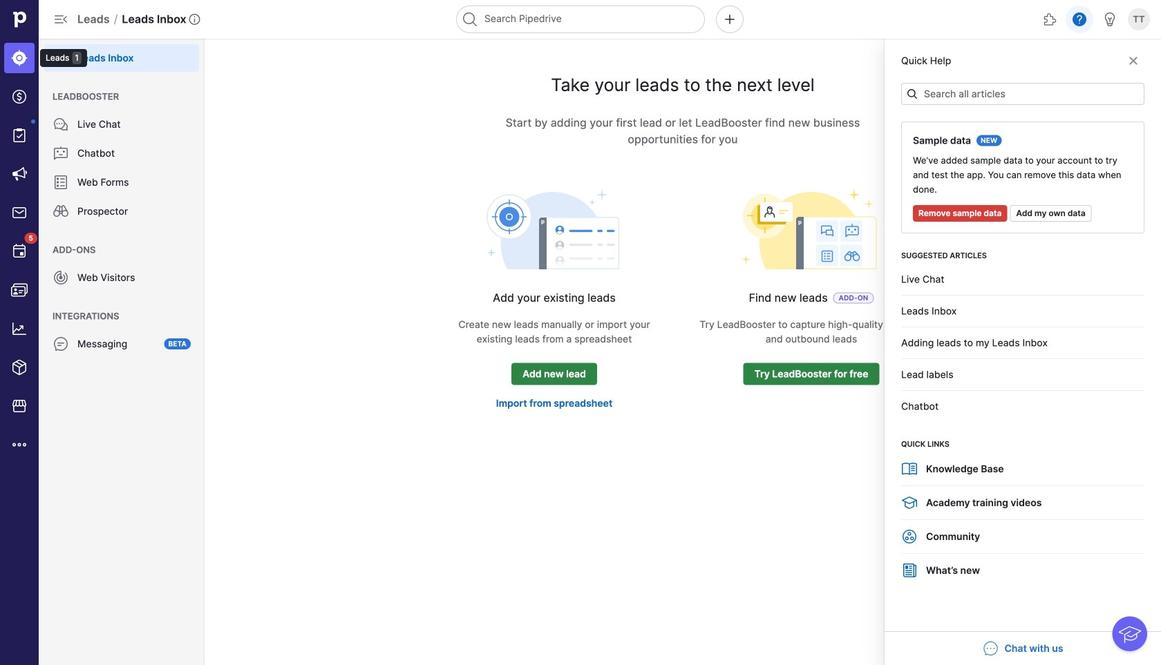 Task type: vqa. For each thing, say whether or not it's contained in the screenshot.
Leads created by users field
no



Task type: describe. For each thing, give the bounding box(es) containing it.
info image
[[189, 14, 200, 25]]

2 color active image from the top
[[901, 563, 918, 579]]

1 menu item from the left
[[0, 39, 39, 77]]

1 color active image from the top
[[901, 529, 918, 545]]

more image
[[11, 437, 28, 453]]

Search Pipedrive field
[[456, 6, 705, 33]]

Search all articles text field
[[901, 83, 1145, 105]]

2 color active image from the top
[[901, 495, 918, 511]]

2 color undefined image from the top
[[53, 203, 69, 220]]

1 color active image from the top
[[901, 461, 918, 478]]

marketplace image
[[11, 398, 28, 415]]



Task type: locate. For each thing, give the bounding box(es) containing it.
color undefined image right campaigns image
[[53, 174, 69, 191]]

color active image
[[901, 529, 918, 545], [901, 563, 918, 579]]

quick help image
[[1071, 11, 1088, 28]]

insights image
[[11, 321, 28, 337]]

menu toggle image
[[53, 11, 69, 28]]

campaigns image
[[11, 166, 28, 182]]

1 vertical spatial color active image
[[901, 563, 918, 579]]

home image
[[9, 9, 30, 30]]

0 vertical spatial color active image
[[901, 529, 918, 545]]

knowledge center bot, also known as kc bot is an onboarding assistant that allows you to see the list of onboarding items in one place for quick and easy reference. this improves your in-app experience. image
[[1112, 617, 1147, 652]]

deals image
[[11, 88, 28, 105]]

sales assistant image
[[1102, 11, 1118, 28]]

color undefined image
[[53, 50, 69, 66], [53, 116, 69, 133], [11, 127, 28, 144], [53, 145, 69, 162], [11, 243, 28, 260], [53, 270, 69, 286], [53, 336, 69, 352]]

menu item
[[0, 39, 39, 77], [39, 39, 205, 72]]

2 menu item from the left
[[39, 39, 205, 72]]

contacts image
[[11, 282, 28, 299]]

0 vertical spatial color undefined image
[[53, 174, 69, 191]]

products image
[[11, 359, 28, 376]]

menu
[[0, 0, 87, 666], [39, 39, 205, 666]]

1 color undefined image from the top
[[53, 174, 69, 191]]

color undefined image right sales inbox icon
[[53, 203, 69, 220]]

quick add image
[[722, 11, 738, 28]]

1 vertical spatial color active image
[[901, 495, 918, 511]]

1 vertical spatial color undefined image
[[53, 203, 69, 220]]

color undefined image
[[53, 174, 69, 191], [53, 203, 69, 220]]

color secondary image
[[1125, 55, 1142, 66]]

color primary image
[[907, 88, 918, 100]]

sales inbox image
[[11, 205, 28, 221]]

leads image
[[11, 50, 28, 66]]

color active image
[[901, 461, 918, 478], [901, 495, 918, 511]]

0 vertical spatial color active image
[[901, 461, 918, 478]]



